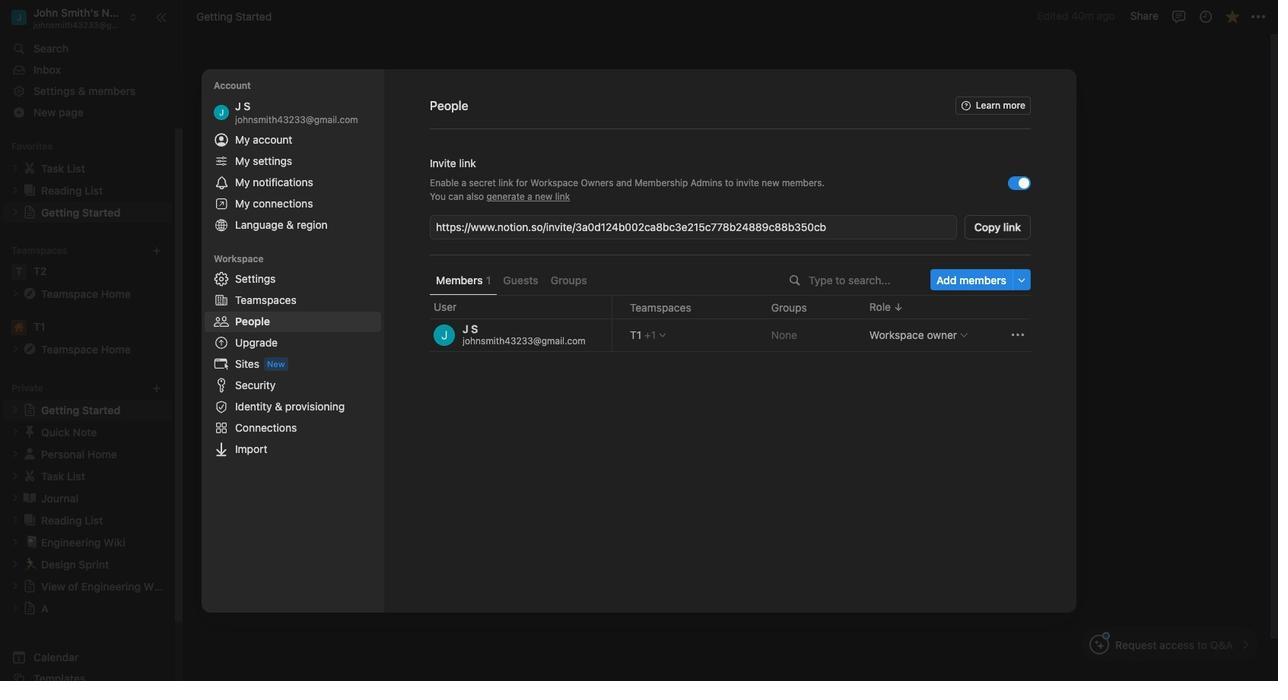 Task type: describe. For each thing, give the bounding box(es) containing it.
👋 image
[[459, 165, 474, 185]]

comments image
[[1172, 9, 1187, 24]]

updates image
[[1198, 9, 1214, 24]]

close sidebar image
[[155, 11, 167, 23]]

Type to search... text field
[[809, 274, 920, 287]]



Task type: vqa. For each thing, say whether or not it's contained in the screenshot.
New teamspace image
yes



Task type: locate. For each thing, give the bounding box(es) containing it.
new teamspace image
[[151, 246, 162, 256]]

type to search... image
[[790, 275, 801, 286]]

favorited image
[[1225, 9, 1240, 24]]

add a page image
[[151, 383, 162, 394]]

t image
[[11, 265, 27, 280]]

None text field
[[436, 220, 954, 235]]



